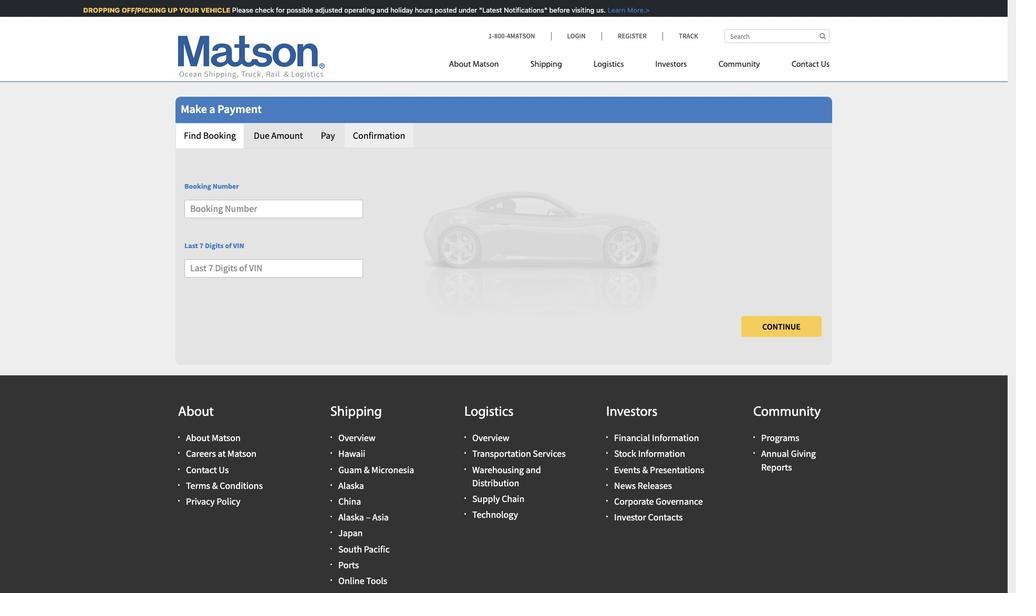 Task type: vqa. For each thing, say whether or not it's contained in the screenshot.
the topmost Station,
no



Task type: locate. For each thing, give the bounding box(es) containing it.
0 horizontal spatial overview
[[339, 432, 376, 444]]

0 vertical spatial community
[[719, 60, 761, 69]]

overview up the transportation
[[473, 432, 510, 444]]

1 vertical spatial matson
[[212, 432, 241, 444]]

matson up at
[[212, 432, 241, 444]]

0 vertical spatial contact us link
[[776, 55, 830, 77]]

investors inside investors link
[[656, 60, 687, 69]]

contact
[[792, 60, 820, 69], [186, 463, 217, 476]]

giving
[[791, 448, 816, 460]]

contact us link down careers
[[186, 463, 229, 476]]

overview inside 'overview transportation services warehousing and distribution supply chain technology'
[[473, 432, 510, 444]]

alaska up japan link at the bottom left of the page
[[339, 511, 364, 523]]

supply chain link
[[473, 493, 525, 505]]

about matson link for shipping link at top right
[[449, 55, 515, 77]]

about for about matson
[[449, 60, 471, 69]]

contacts
[[648, 511, 683, 523]]

dropping off/picking up your vehicle please check for possible adjusted operating and holiday hours posted under "latest notifications" before visiting us. learn more.>
[[82, 6, 649, 14]]

pay
[[321, 129, 335, 141]]

careers at matson link
[[186, 448, 257, 460]]

alaska
[[339, 479, 364, 491], [339, 511, 364, 523]]

overview link
[[339, 432, 376, 444], [473, 432, 510, 444]]

search image
[[820, 33, 826, 39]]

programs link
[[762, 432, 800, 444]]

matson inside top menu navigation
[[473, 60, 499, 69]]

footer
[[0, 375, 1008, 593]]

booking down "make a payment"
[[203, 129, 236, 141]]

0 vertical spatial about matson link
[[449, 55, 515, 77]]

1 alaska from the top
[[339, 479, 364, 491]]

us
[[821, 60, 830, 69], [219, 463, 229, 476]]

2 overview link from the left
[[473, 432, 510, 444]]

1 overview link from the left
[[339, 432, 376, 444]]

2 overview from the left
[[473, 432, 510, 444]]

overview inside overview hawaii guam & micronesia alaska china alaska – asia japan south pacific ports online tools
[[339, 432, 376, 444]]

terms
[[186, 479, 210, 491]]

2 alaska from the top
[[339, 511, 364, 523]]

7
[[200, 241, 204, 250]]

learn
[[606, 6, 624, 14]]

us inside 'about matson careers at matson contact us terms & conditions privacy policy'
[[219, 463, 229, 476]]

and
[[375, 6, 387, 14], [526, 463, 541, 476]]

overview for transportation
[[473, 432, 510, 444]]

None search field
[[725, 29, 830, 43]]

4matson
[[507, 32, 535, 40]]

find booking
[[184, 129, 236, 141]]

2 vertical spatial about
[[186, 432, 210, 444]]

1 vertical spatial us
[[219, 463, 229, 476]]

0 horizontal spatial contact us link
[[186, 463, 229, 476]]

Last 7 Digits of VIN text field
[[185, 259, 363, 277]]

about matson link up careers at matson link at left bottom
[[186, 432, 241, 444]]

0 vertical spatial alaska
[[339, 479, 364, 491]]

logistics up the transportation
[[465, 405, 514, 420]]

0 horizontal spatial and
[[375, 6, 387, 14]]

2 horizontal spatial &
[[643, 463, 648, 476]]

overview link for shipping
[[339, 432, 376, 444]]

south pacific link
[[339, 543, 390, 555]]

1 horizontal spatial contact
[[792, 60, 820, 69]]

about inside 'about matson careers at matson contact us terms & conditions privacy policy'
[[186, 432, 210, 444]]

0 vertical spatial contact
[[792, 60, 820, 69]]

shipping down 4matson
[[531, 60, 562, 69]]

community
[[719, 60, 761, 69], [754, 405, 821, 420]]

1 vertical spatial about matson link
[[186, 432, 241, 444]]

find booking link
[[176, 123, 245, 148]]

0 horizontal spatial us
[[219, 463, 229, 476]]

contact us link
[[776, 55, 830, 77], [186, 463, 229, 476]]

0 horizontal spatial &
[[212, 479, 218, 491]]

community down search search field
[[719, 60, 761, 69]]

0 vertical spatial shipping
[[531, 60, 562, 69]]

& inside 'about matson careers at matson contact us terms & conditions privacy policy'
[[212, 479, 218, 491]]

overview up hawaii on the bottom left of the page
[[339, 432, 376, 444]]

us down search icon
[[821, 60, 830, 69]]

investors down the track link
[[656, 60, 687, 69]]

warehousing and distribution link
[[473, 463, 541, 489]]

register link
[[602, 32, 663, 40]]

confirmation link
[[345, 123, 414, 148]]

overview link up the transportation
[[473, 432, 510, 444]]

about matson
[[449, 60, 499, 69]]

investors up financial
[[607, 405, 658, 420]]

0 vertical spatial us
[[821, 60, 830, 69]]

conditions
[[220, 479, 263, 491]]

1 vertical spatial and
[[526, 463, 541, 476]]

1 vertical spatial contact
[[186, 463, 217, 476]]

1 vertical spatial alaska
[[339, 511, 364, 523]]

about matson link
[[449, 55, 515, 77], [186, 432, 241, 444]]

matson down 1-
[[473, 60, 499, 69]]

1 vertical spatial logistics
[[465, 405, 514, 420]]

shipping up hawaii on the bottom left of the page
[[331, 405, 382, 420]]

& inside overview hawaii guam & micronesia alaska china alaska – asia japan south pacific ports online tools
[[364, 463, 370, 476]]

1 horizontal spatial overview link
[[473, 432, 510, 444]]

news
[[615, 479, 636, 491]]

1 horizontal spatial shipping
[[531, 60, 562, 69]]

1 horizontal spatial logistics
[[594, 60, 624, 69]]

0 vertical spatial investors
[[656, 60, 687, 69]]

0 vertical spatial booking
[[203, 129, 236, 141]]

china link
[[339, 495, 361, 507]]

1 horizontal spatial overview
[[473, 432, 510, 444]]

more.>
[[626, 6, 649, 14]]

0 horizontal spatial about matson link
[[186, 432, 241, 444]]

payment
[[218, 101, 262, 116]]

learn more.> link
[[604, 6, 649, 14]]

0 horizontal spatial contact
[[186, 463, 217, 476]]

and left holiday
[[375, 6, 387, 14]]

register
[[618, 32, 647, 40]]

information up 'stock information' link at the right bottom
[[652, 432, 699, 444]]

information up events & presentations link
[[638, 448, 686, 460]]

contact down careers
[[186, 463, 217, 476]]

1 horizontal spatial us
[[821, 60, 830, 69]]

due
[[254, 129, 270, 141]]

matson
[[473, 60, 499, 69], [212, 432, 241, 444], [228, 448, 257, 460]]

overview transportation services warehousing and distribution supply chain technology
[[473, 432, 566, 521]]

annual
[[762, 448, 790, 460]]

overview link up hawaii on the bottom left of the page
[[339, 432, 376, 444]]

None submit
[[742, 316, 822, 337]]

operating
[[343, 6, 373, 14]]

1 horizontal spatial &
[[364, 463, 370, 476]]

1 horizontal spatial contact us link
[[776, 55, 830, 77]]

presentations
[[650, 463, 705, 476]]

us up terms & conditions link
[[219, 463, 229, 476]]

track
[[679, 32, 699, 40]]

& right guam on the bottom
[[364, 463, 370, 476]]

& up news releases link
[[643, 463, 648, 476]]

hawaii
[[339, 448, 366, 460]]

community up programs at the bottom of page
[[754, 405, 821, 420]]

last 7 digits of vin
[[185, 241, 244, 250]]

0 horizontal spatial shipping
[[331, 405, 382, 420]]

investor contacts link
[[615, 511, 683, 523]]

1 horizontal spatial about matson link
[[449, 55, 515, 77]]

Booking Number text field
[[185, 200, 363, 218]]

logistics down register 'link'
[[594, 60, 624, 69]]

shipping link
[[515, 55, 578, 77]]

overview
[[339, 432, 376, 444], [473, 432, 510, 444]]

1 overview from the left
[[339, 432, 376, 444]]

0 horizontal spatial overview link
[[339, 432, 376, 444]]

1 vertical spatial about
[[178, 405, 214, 420]]

booking left number
[[185, 182, 211, 191]]

us.
[[595, 6, 604, 14]]

"latest
[[478, 6, 501, 14]]

matson right at
[[228, 448, 257, 460]]

and down transportation services link
[[526, 463, 541, 476]]

about matson link down 1-
[[449, 55, 515, 77]]

1 horizontal spatial and
[[526, 463, 541, 476]]

ports
[[339, 559, 359, 571]]

find
[[184, 129, 201, 141]]

alaska down guam on the bottom
[[339, 479, 364, 491]]

1-
[[489, 32, 494, 40]]

online
[[339, 575, 365, 587]]

due amount link
[[246, 123, 312, 148]]

footer containing about
[[0, 375, 1008, 593]]

& up privacy policy link in the bottom left of the page
[[212, 479, 218, 491]]

top menu navigation
[[449, 55, 830, 77]]

matson for about matson careers at matson contact us terms & conditions privacy policy
[[212, 432, 241, 444]]

news releases link
[[615, 479, 672, 491]]

0 vertical spatial matson
[[473, 60, 499, 69]]

releases
[[638, 479, 672, 491]]

contact down search search field
[[792, 60, 820, 69]]

0 vertical spatial about
[[449, 60, 471, 69]]

shipping
[[531, 60, 562, 69], [331, 405, 382, 420]]

about
[[449, 60, 471, 69], [178, 405, 214, 420], [186, 432, 210, 444]]

1 vertical spatial investors
[[607, 405, 658, 420]]

information
[[652, 432, 699, 444], [638, 448, 686, 460]]

make a payment
[[181, 101, 262, 116]]

0 vertical spatial logistics
[[594, 60, 624, 69]]

about inside top menu navigation
[[449, 60, 471, 69]]

about for about
[[178, 405, 214, 420]]

contact inside top menu navigation
[[792, 60, 820, 69]]

matson for about matson
[[473, 60, 499, 69]]

south
[[339, 543, 362, 555]]

chain
[[502, 493, 525, 505]]

contact us link down search icon
[[776, 55, 830, 77]]



Task type: describe. For each thing, give the bounding box(es) containing it.
shipping inside top menu navigation
[[531, 60, 562, 69]]

about for about matson careers at matson contact us terms & conditions privacy policy
[[186, 432, 210, 444]]

track link
[[663, 32, 699, 40]]

about matson careers at matson contact us terms & conditions privacy policy
[[186, 432, 263, 507]]

for
[[274, 6, 283, 14]]

alaska link
[[339, 479, 364, 491]]

community inside top menu navigation
[[719, 60, 761, 69]]

reports
[[762, 461, 793, 473]]

ports link
[[339, 559, 359, 571]]

1-800-4matson
[[489, 32, 535, 40]]

vehicle
[[199, 6, 229, 14]]

supply
[[473, 493, 500, 505]]

events & presentations link
[[615, 463, 705, 476]]

pay link
[[313, 123, 344, 148]]

contact inside 'about matson careers at matson contact us terms & conditions privacy policy'
[[186, 463, 217, 476]]

booking inside 'link'
[[203, 129, 236, 141]]

financial information stock information events & presentations news releases corporate governance investor contacts
[[615, 432, 705, 523]]

blue matson logo with ocean, shipping, truck, rail and logistics written beneath it. image
[[178, 36, 325, 79]]

financial
[[615, 432, 651, 444]]

guam & micronesia link
[[339, 463, 414, 476]]

technology link
[[473, 508, 518, 521]]

1 vertical spatial community
[[754, 405, 821, 420]]

tools
[[367, 575, 388, 587]]

privacy
[[186, 495, 215, 507]]

stock
[[615, 448, 637, 460]]

adjusted
[[314, 6, 341, 14]]

under
[[457, 6, 476, 14]]

Search search field
[[725, 29, 830, 43]]

confirmation
[[353, 129, 405, 141]]

2 vertical spatial matson
[[228, 448, 257, 460]]

careers
[[186, 448, 216, 460]]

overview for hawaii
[[339, 432, 376, 444]]

0 horizontal spatial logistics
[[465, 405, 514, 420]]

last
[[185, 241, 198, 250]]

vin
[[233, 241, 244, 250]]

and inside 'overview transportation services warehousing and distribution supply chain technology'
[[526, 463, 541, 476]]

dropping
[[82, 6, 118, 14]]

corporate governance link
[[615, 495, 703, 507]]

& inside financial information stock information events & presentations news releases corporate governance investor contacts
[[643, 463, 648, 476]]

china
[[339, 495, 361, 507]]

micronesia
[[372, 463, 414, 476]]

hours
[[414, 6, 432, 14]]

distribution
[[473, 477, 520, 489]]

1 vertical spatial information
[[638, 448, 686, 460]]

notifications"
[[503, 6, 546, 14]]

guam
[[339, 463, 362, 476]]

login link
[[551, 32, 602, 40]]

due amount
[[254, 129, 303, 141]]

number
[[213, 182, 239, 191]]

investor
[[615, 511, 647, 523]]

about matson link for careers at matson link at left bottom
[[186, 432, 241, 444]]

events
[[615, 463, 641, 476]]

please
[[231, 6, 252, 14]]

asia
[[373, 511, 389, 523]]

logistics inside top menu navigation
[[594, 60, 624, 69]]

community link
[[703, 55, 776, 77]]

us inside top menu navigation
[[821, 60, 830, 69]]

0 vertical spatial information
[[652, 432, 699, 444]]

login
[[568, 32, 586, 40]]

digits
[[205, 241, 224, 250]]

overview link for logistics
[[473, 432, 510, 444]]

posted
[[433, 6, 455, 14]]

pacific
[[364, 543, 390, 555]]

holiday
[[389, 6, 412, 14]]

programs
[[762, 432, 800, 444]]

technology
[[473, 508, 518, 521]]

possible
[[285, 6, 312, 14]]

policy
[[217, 495, 241, 507]]

0 vertical spatial and
[[375, 6, 387, 14]]

at
[[218, 448, 226, 460]]

visiting
[[570, 6, 593, 14]]

1 vertical spatial booking
[[185, 182, 211, 191]]

booking number
[[185, 182, 239, 191]]

transportation services link
[[473, 448, 566, 460]]

1-800-4matson link
[[489, 32, 551, 40]]

japan link
[[339, 527, 363, 539]]

of
[[225, 241, 232, 250]]

online tools link
[[339, 575, 388, 587]]

off/picking
[[120, 6, 165, 14]]

1 vertical spatial shipping
[[331, 405, 382, 420]]

annual giving reports link
[[762, 448, 816, 473]]

hawaii link
[[339, 448, 366, 460]]

overview hawaii guam & micronesia alaska china alaska – asia japan south pacific ports online tools
[[339, 432, 414, 587]]

alaska – asia link
[[339, 511, 389, 523]]

a
[[209, 101, 215, 116]]

800-
[[494, 32, 507, 40]]

before
[[548, 6, 569, 14]]

1 vertical spatial contact us link
[[186, 463, 229, 476]]

governance
[[656, 495, 703, 507]]

contact us
[[792, 60, 830, 69]]

–
[[366, 511, 371, 523]]

corporate
[[615, 495, 654, 507]]

services
[[533, 448, 566, 460]]

warehousing
[[473, 463, 524, 476]]

financial information link
[[615, 432, 699, 444]]



